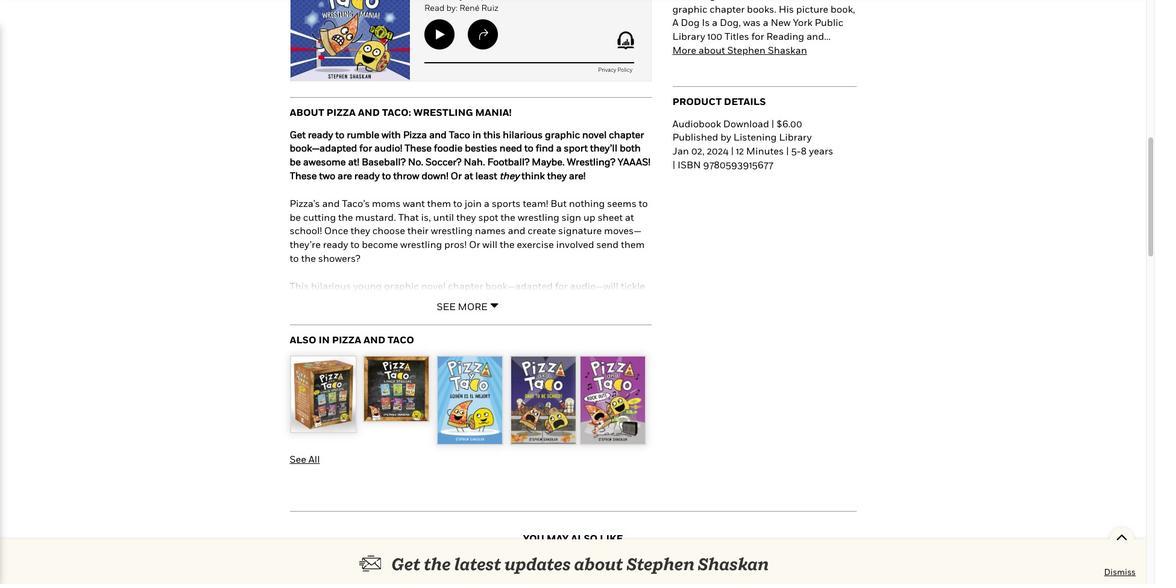 Task type: vqa. For each thing, say whether or not it's contained in the screenshot.
eight
no



Task type: locate. For each thing, give the bounding box(es) containing it.
1 horizontal spatial graphic
[[545, 128, 580, 140]]

audiobooks.
[[411, 307, 466, 319]]

a right find on the top of the page
[[557, 142, 562, 154]]

and up rumble on the top
[[358, 106, 380, 118]]

wrestling
[[518, 211, 560, 223], [431, 225, 473, 237], [401, 238, 442, 251]]

audiobook download        | $6.00 published by listening library jan 02, 2024 | 12 minutes | 5-8 years | isbn 9780593915677
[[673, 117, 834, 171]]

pizza down transitioning
[[332, 334, 362, 346]]

is,
[[421, 211, 431, 223]]

2 vertical spatial for
[[579, 294, 592, 306]]

about up the product details at the right top of page
[[699, 44, 726, 56]]

novel inside get ready to rumble with pizza and taco in this hilarious graphic novel chapter book—adapted for audio! these foodie besties need to find a sport they'll both be awesome at! baseball? no. soccer? nah. football? maybe. wrestling? yaaas! these two are ready to throw down! or at least
[[583, 128, 607, 140]]

novel up 8.
[[422, 280, 446, 292]]

0 vertical spatial book—adapted
[[290, 142, 357, 154]]

up
[[584, 211, 596, 223]]

0 vertical spatial stephen
[[728, 44, 766, 56]]

2 horizontal spatial in
[[501, 335, 510, 347]]

no.
[[408, 156, 424, 168]]

pizza up rumble on the top
[[327, 106, 356, 118]]

see
[[437, 300, 456, 312], [290, 453, 307, 465]]

ready down at!
[[355, 170, 380, 182]]

0 horizontal spatial at
[[465, 170, 474, 182]]

these left two
[[290, 170, 317, 182]]

names
[[475, 225, 506, 237]]

more inside "button"
[[458, 300, 488, 312]]

1 horizontal spatial for
[[555, 280, 568, 292]]

0 horizontal spatial get
[[290, 128, 306, 140]]

0 horizontal spatial for
[[360, 142, 372, 154]]

0 vertical spatial hilarious
[[503, 128, 543, 140]]

0 vertical spatial chapter
[[609, 128, 645, 140]]

first
[[411, 335, 429, 347]]

see more
[[437, 300, 488, 312]]

in up besties
[[473, 128, 482, 140]]

for inside get ready to rumble with pizza and taco in this hilarious graphic novel chapter book—adapted for audio! these foodie besties need to find a sport they'll both be awesome at! baseball? no. soccer? nah. football? maybe. wrestling? yaaas! these two are ready to throw down! or at least
[[360, 142, 372, 154]]

0 horizontal spatial stephen
[[627, 554, 695, 574]]

rumble
[[347, 128, 380, 140]]

more up product at the top right of page
[[673, 44, 697, 56]]

1 horizontal spatial novel
[[583, 128, 607, 140]]

1 vertical spatial be
[[290, 211, 301, 223]]

the down they're
[[301, 252, 316, 264]]

1 vertical spatial hilarious
[[311, 280, 351, 292]]

1 horizontal spatial get
[[392, 554, 421, 574]]

the left first
[[394, 335, 409, 347]]

0 horizontal spatial taco
[[388, 334, 414, 346]]

1 vertical spatial pizza
[[403, 128, 427, 140]]

1 horizontal spatial them
[[621, 238, 645, 251]]

or inside pizza's and taco's moms want them to join a sports team! but nothing seems to be cutting the mustard. that is, until they spot the wrestling sign up sheet at school! once they choose their wrestling names and create signature moves— they're ready to become wrestling pros! or will the exercise involved send them to the showers?
[[469, 238, 481, 251]]

see all link
[[290, 453, 320, 465]]

choose
[[373, 225, 406, 237]]

2 vertical spatial ready
[[323, 238, 348, 251]]

1 vertical spatial novel
[[422, 280, 446, 292]]

updates
[[505, 554, 571, 574]]

ready down the once
[[323, 238, 348, 251]]

1 vertical spatial or
[[469, 238, 481, 251]]

will down names
[[483, 238, 498, 251]]

about
[[699, 44, 726, 56], [574, 554, 624, 574]]

stone
[[552, 294, 577, 306]]

to down of
[[368, 307, 377, 319]]

and up exercise
[[508, 225, 526, 237]]

the down this
[[290, 294, 305, 306]]

1 horizontal spatial or
[[469, 238, 481, 251]]

to down they're
[[290, 252, 299, 264]]

for down audio—will
[[579, 294, 592, 306]]

0 vertical spatial for
[[360, 142, 372, 154]]

5- down library
[[792, 145, 801, 157]]

be
[[290, 156, 301, 168], [290, 211, 301, 223]]

novel up they'll
[[583, 128, 607, 140]]

1 vertical spatial more
[[458, 300, 488, 312]]

send
[[597, 238, 619, 251]]

spot
[[479, 211, 499, 223]]

they down football?
[[500, 170, 520, 182]]

0 vertical spatial be
[[290, 156, 301, 168]]

1 horizontal spatial 5-
[[792, 145, 801, 157]]

12
[[737, 145, 745, 157]]

graphic up ages
[[384, 280, 419, 292]]

nah.
[[464, 156, 485, 168]]

0 vertical spatial graphic
[[545, 128, 580, 140]]

1 vertical spatial graphic
[[384, 280, 419, 292]]

wrestling down their
[[401, 238, 442, 251]]

in for first
[[501, 335, 510, 347]]

1 vertical spatial a
[[484, 197, 490, 209]]

0 horizontal spatial novel
[[422, 280, 446, 292]]

to left the join
[[454, 197, 463, 209]]

get inside get ready to rumble with pizza and taco in this hilarious graphic novel chapter book—adapted for audio! these foodie besties need to find a sport they'll both be awesome at! baseball? no. soccer? nah. football? maybe. wrestling? yaaas! these two are ready to throw down! or at least
[[290, 128, 306, 140]]

like
[[600, 532, 624, 544]]

get
[[290, 128, 306, 140], [392, 554, 421, 574]]

1 be from the top
[[290, 156, 301, 168]]

audio—will
[[570, 280, 619, 292]]

and up foodie
[[429, 128, 447, 140]]

1 vertical spatial shaskan
[[698, 554, 769, 574]]

1 vertical spatial taco
[[388, 334, 414, 346]]

or down soccer?
[[451, 170, 462, 182]]

be down pizza's
[[290, 211, 301, 223]]

chapter up see more "button"
[[448, 280, 483, 292]]

0 vertical spatial taco
[[449, 128, 471, 140]]

0 vertical spatial novel
[[583, 128, 607, 140]]

foodie
[[434, 142, 463, 154]]

book—adapted inside get ready to rumble with pizza and taco in this hilarious graphic novel chapter book—adapted for audio! these foodie besties need to find a sport they'll both be awesome at! baseball? no. soccer? nah. football? maybe. wrestling? yaaas! these two are ready to throw down! or at least
[[290, 142, 357, 154]]

exercise
[[517, 238, 554, 251]]

0 horizontal spatial about
[[574, 554, 624, 574]]

novel
[[583, 128, 607, 140], [422, 280, 446, 292]]

they'll
[[590, 142, 618, 154]]

0 horizontal spatial more
[[458, 300, 488, 312]]

about
[[290, 106, 324, 118]]

in right also
[[319, 334, 330, 346]]

graphic up sport
[[545, 128, 580, 140]]

for down rumble on the top
[[360, 142, 372, 154]]

1 vertical spatial book—adapted
[[486, 280, 553, 292]]

1 horizontal spatial taco
[[449, 128, 471, 140]]

product
[[673, 95, 722, 107]]

a right the join
[[484, 197, 490, 209]]

2 horizontal spatial for
[[579, 294, 592, 306]]

will
[[483, 238, 498, 251], [335, 335, 350, 347]]

once
[[324, 225, 349, 237]]

1 horizontal spatial about
[[699, 44, 726, 56]]

pizza and taco: rock out! image
[[581, 356, 645, 444]]

hilarious up funny
[[311, 280, 351, 292]]

all
[[309, 453, 320, 465]]

are inside this hilarious young graphic novel chapter book—adapted for audio—will tickle the funny bones of kids ages 5-8. it's the perfect stepping stone for those who are transitioning to longer audiobooks.
[[290, 307, 304, 319]]

see for see more
[[437, 300, 456, 312]]

| left isbn
[[673, 159, 676, 171]]

pizza inside get ready to rumble with pizza and taco in this hilarious graphic novel chapter book—adapted for audio! these foodie besties need to find a sport they'll both be awesome at! baseball? no. soccer? nah. football? maybe. wrestling? yaaas! these two are ready to throw down! or at least
[[403, 128, 427, 140]]

audio!
[[375, 142, 403, 154]]

ready down 'about'
[[308, 128, 333, 140]]

0 vertical spatial are
[[338, 170, 352, 182]]

at down "nah."
[[465, 170, 474, 182]]

1 horizontal spatial see
[[437, 300, 456, 312]]

these up the no.
[[405, 142, 432, 154]]

years
[[810, 145, 834, 157]]

1 horizontal spatial at
[[625, 211, 634, 223]]

see all
[[290, 453, 320, 465]]

0 horizontal spatial will
[[335, 335, 350, 347]]

hilarious up need
[[503, 128, 543, 140]]

0 vertical spatial a
[[557, 142, 562, 154]]

will left "also"
[[335, 335, 350, 347]]

1 vertical spatial chapter
[[448, 280, 483, 292]]

transitioning
[[307, 307, 366, 319]]

the up the once
[[338, 211, 353, 223]]

want
[[403, 197, 425, 209]]

0 vertical spatial get
[[290, 128, 306, 140]]

chapter inside get ready to rumble with pizza and taco in this hilarious graphic novel chapter book—adapted for audio! these foodie besties need to find a sport they'll both be awesome at! baseball? no. soccer? nah. football? maybe. wrestling? yaaas! these two are ready to throw down! or at least
[[609, 128, 645, 140]]

at
[[465, 170, 474, 182], [625, 211, 634, 223]]

you may also like
[[523, 532, 624, 544]]

for
[[360, 142, 372, 154], [555, 280, 568, 292], [579, 294, 592, 306]]

taco up foodie
[[449, 128, 471, 140]]

0 horizontal spatial these
[[290, 170, 317, 182]]

chapter up "both"
[[609, 128, 645, 140]]

see more button
[[431, 294, 511, 312]]

1 horizontal spatial will
[[483, 238, 498, 251]]

0 horizontal spatial are
[[290, 307, 304, 319]]

0 vertical spatial ready
[[308, 128, 333, 140]]

see for see all
[[290, 453, 307, 465]]

expand/collapse sign up banner image
[[1117, 527, 1129, 545]]

at up moves—
[[625, 211, 634, 223]]

0 horizontal spatial or
[[451, 170, 462, 182]]

2 be from the top
[[290, 211, 301, 223]]

1 vertical spatial will
[[335, 335, 350, 347]]

0 horizontal spatial 5-
[[422, 294, 432, 306]]

with
[[382, 128, 401, 140]]

at inside pizza's and taco's moms want them to join a sports team! but nothing seems to be cutting the mustard. that is, until they spot the wrestling sign up sheet at school! once they choose their wrestling names and create signature moves— they're ready to become wrestling pros! or will the exercise involved send them to the showers?
[[625, 211, 634, 223]]

1 vertical spatial get
[[392, 554, 421, 574]]

1 vertical spatial 5-
[[422, 294, 432, 306]]

0 vertical spatial or
[[451, 170, 462, 182]]

this hilarious young graphic novel chapter book—adapted for audio—will tickle the funny bones of kids ages 5-8. it's the perfect stepping stone for those who are transitioning to longer audiobooks.
[[290, 280, 646, 319]]

them up until
[[428, 197, 451, 209]]

0 horizontal spatial book—adapted
[[290, 142, 357, 154]]

or right pros!
[[469, 238, 481, 251]]

1 vertical spatial these
[[290, 170, 317, 182]]

dismiss link
[[1105, 566, 1137, 578]]

to inside this hilarious young graphic novel chapter book—adapted for audio—will tickle the funny bones of kids ages 5-8. it's the perfect stepping stone for those who are transitioning to longer audiobooks.
[[368, 307, 377, 319]]

them down moves—
[[621, 238, 645, 251]]

0 vertical spatial will
[[483, 238, 498, 251]]

0 vertical spatial about
[[699, 44, 726, 56]]

get the latest updates about stephen shaskan
[[392, 554, 769, 574]]

audiobook
[[673, 117, 722, 129]]

to left rumble on the top
[[336, 128, 345, 140]]

1 horizontal spatial hilarious
[[503, 128, 543, 140]]

in
[[473, 128, 482, 140], [319, 334, 330, 346], [501, 335, 510, 347]]

wrestling down team!
[[518, 211, 560, 223]]

minutes
[[747, 145, 784, 157]]

1 vertical spatial see
[[290, 453, 307, 465]]

the down sports
[[501, 211, 516, 223]]

for up stone
[[555, 280, 568, 292]]

create
[[528, 225, 556, 237]]

5- right ages
[[422, 294, 432, 306]]

see inside "button"
[[437, 300, 456, 312]]

about down the like
[[574, 554, 624, 574]]

1 horizontal spatial book—adapted
[[486, 280, 553, 292]]

sport
[[564, 142, 588, 154]]

1 vertical spatial at
[[625, 211, 634, 223]]

stephen
[[728, 44, 766, 56], [627, 554, 695, 574]]

are up also
[[290, 307, 304, 319]]

more right it's
[[458, 300, 488, 312]]

taco down longer at bottom left
[[388, 334, 414, 346]]

0 horizontal spatial graphic
[[384, 280, 419, 292]]

sports
[[492, 197, 521, 209]]

pizza's and taco's moms want them to join a sports team! but nothing seems to be cutting the mustard. that is, until they spot the wrestling sign up sheet at school! once they choose their wrestling names and create signature moves— they're ready to become wrestling pros! or will the exercise involved send them to the showers?
[[290, 197, 648, 264]]

1 horizontal spatial in
[[473, 128, 482, 140]]

in inside get ready to rumble with pizza and taco in this hilarious graphic novel chapter book—adapted for audio! these foodie besties need to find a sport they'll both be awesome at! baseball? no. soccer? nah. football? maybe. wrestling? yaaas! these two are ready to throw down! or at least
[[473, 128, 482, 140]]

a inside pizza's and taco's moms want them to join a sports team! but nothing seems to be cutting the mustard. that is, until they spot the wrestling sign up sheet at school! once they choose their wrestling names and create signature moves— they're ready to become wrestling pros! or will the exercise involved send them to the showers?
[[484, 197, 490, 209]]

book—adapted up stepping
[[486, 280, 553, 292]]

be inside get ready to rumble with pizza and taco in this hilarious graphic novel chapter book—adapted for audio! these foodie besties need to find a sport they'll both be awesome at! baseball? no. soccer? nah. football? maybe. wrestling? yaaas! these two are ready to throw down! or at least
[[290, 156, 301, 168]]

0 vertical spatial them
[[428, 197, 451, 209]]

a
[[557, 142, 562, 154], [484, 197, 490, 209]]

1 horizontal spatial are
[[338, 170, 352, 182]]

0 horizontal spatial see
[[290, 453, 307, 465]]

1 horizontal spatial stephen
[[728, 44, 766, 56]]

or
[[451, 170, 462, 182], [469, 238, 481, 251]]

0 horizontal spatial hilarious
[[311, 280, 351, 292]]

0 horizontal spatial a
[[484, 197, 490, 209]]

0 vertical spatial more
[[673, 44, 697, 56]]

in right audiobooks
[[501, 335, 510, 347]]

be inside pizza's and taco's moms want them to join a sports team! but nothing seems to be cutting the mustard. that is, until they spot the wrestling sign up sheet at school! once they choose their wrestling names and create signature moves— they're ready to become wrestling pros! or will the exercise involved send them to the showers?
[[290, 211, 301, 223]]

wrestling up pros!
[[431, 225, 473, 237]]

become
[[362, 238, 398, 251]]

two
[[319, 170, 336, 182]]

pizza right with
[[403, 128, 427, 140]]

book—adapted up awesome
[[290, 142, 357, 154]]

0 vertical spatial at
[[465, 170, 474, 182]]

1 horizontal spatial chapter
[[609, 128, 645, 140]]

be left awesome
[[290, 156, 301, 168]]

are inside get ready to rumble with pizza and taco in this hilarious graphic novel chapter book—adapted for audio! these foodie besties need to find a sport they'll both be awesome at! baseball? no. soccer? nah. football? maybe. wrestling? yaaas! these two are ready to throw down! or at least
[[338, 170, 352, 182]]

are down at!
[[338, 170, 352, 182]]

0 horizontal spatial chapter
[[448, 280, 483, 292]]

0 vertical spatial these
[[405, 142, 432, 154]]

0 vertical spatial see
[[437, 300, 456, 312]]

latest
[[454, 554, 502, 574]]

them
[[428, 197, 451, 209], [621, 238, 645, 251]]

1 vertical spatial are
[[290, 307, 304, 319]]

graphic inside this hilarious young graphic novel chapter book—adapted for audio—will tickle the funny bones of kids ages 5-8. it's the perfect stepping stone for those who are transitioning to longer audiobooks.
[[384, 280, 419, 292]]

library
[[780, 131, 812, 143]]

graphic
[[545, 128, 580, 140], [384, 280, 419, 292]]

0 vertical spatial 5-
[[792, 145, 801, 157]]

1 horizontal spatial a
[[557, 142, 562, 154]]

1 vertical spatial stephen
[[627, 554, 695, 574]]

are
[[338, 170, 352, 182], [290, 307, 304, 319]]

2 vertical spatial pizza
[[332, 334, 362, 346]]

and inside get ready to rumble with pizza and taco in this hilarious graphic novel chapter book—adapted for audio! these foodie besties need to find a sport they'll both be awesome at! baseball? no. soccer? nah. football? maybe. wrestling? yaaas! these two are ready to throw down! or at least
[[429, 128, 447, 140]]

to up showers?
[[351, 238, 360, 251]]

they down maybe.
[[547, 170, 567, 182]]

1 vertical spatial about
[[574, 554, 624, 574]]



Task type: describe. For each thing, give the bounding box(es) containing it.
8
[[801, 145, 807, 157]]

in for pizza
[[473, 128, 482, 140]]

1 horizontal spatial these
[[405, 142, 432, 154]]

0 vertical spatial shaskan
[[768, 44, 808, 56]]

0 vertical spatial wrestling
[[518, 211, 560, 223]]

also
[[290, 334, 317, 346]]

pizza and taco lunch special: 6-book boxed set image
[[291, 356, 356, 432]]

or inside get ready to rumble with pizza and taco in this hilarious graphic novel chapter book—adapted for audio! these foodie besties need to find a sport they'll both be awesome at! baseball? no. soccer? nah. football? maybe. wrestling? yaaas! these two are ready to throw down! or at least
[[451, 170, 462, 182]]

until
[[434, 211, 454, 223]]

0 horizontal spatial in
[[319, 334, 330, 346]]

moves—
[[605, 225, 642, 237]]

kids
[[377, 294, 396, 306]]

pizza's
[[290, 197, 320, 209]]

taco:
[[382, 106, 411, 118]]

pizza and taco lunch special: books 1 - 6 image
[[365, 356, 429, 421]]

| down library
[[787, 145, 790, 157]]

and up cutting in the top left of the page
[[322, 197, 340, 209]]

1 vertical spatial for
[[555, 280, 568, 292]]

their
[[408, 225, 429, 237]]

hilarious inside this hilarious young graphic novel chapter book—adapted for audio—will tickle the funny bones of kids ages 5-8. it's the perfect stepping stone for those who are transitioning to longer audiobooks.
[[311, 280, 351, 292]]

funny
[[307, 294, 333, 306]]

2 vertical spatial wrestling
[[401, 238, 442, 251]]

published
[[673, 131, 719, 143]]

1 vertical spatial them
[[621, 238, 645, 251]]

they think they are!
[[500, 170, 586, 182]]

more about stephen shaskan
[[673, 44, 808, 56]]

nothing
[[569, 197, 605, 209]]

series:
[[529, 335, 558, 347]]

| left 12
[[731, 145, 734, 157]]

perfect
[[474, 294, 507, 306]]

dismiss
[[1105, 567, 1137, 577]]

they down mustard. on the top left of the page
[[351, 225, 370, 237]]

besties
[[465, 142, 498, 154]]

isbn
[[678, 159, 701, 171]]

$6.00
[[777, 117, 803, 129]]

think
[[522, 170, 545, 182]]

more about stephen shaskan link
[[673, 44, 808, 56]]

pizza y taco: ¿quién es el mejor? image
[[438, 356, 503, 444]]

mania!
[[476, 106, 512, 118]]

the right it's
[[457, 294, 472, 306]]

get for get ready to rumble with pizza and taco in this hilarious graphic novel chapter book—adapted for audio! these foodie besties need to find a sport they'll both be awesome at! baseball? no. soccer? nah. football? maybe. wrestling? yaaas! these two are ready to throw down! or at least
[[290, 128, 306, 140]]

get ready to rumble with pizza and taco in this hilarious graphic novel chapter book—adapted for audio! these foodie besties need to find a sport they'll both be awesome at! baseball? no. soccer? nah. football? maybe. wrestling? yaaas! these two are ready to throw down! or at least
[[290, 128, 651, 182]]

tickle
[[621, 280, 646, 292]]

0 horizontal spatial them
[[428, 197, 451, 209]]

chapter inside this hilarious young graphic novel chapter book—adapted for audio—will tickle the funny bones of kids ages 5-8. it's the perfect stepping stone for those who are transitioning to longer audiobooks.
[[448, 280, 483, 292]]

pros!
[[445, 238, 467, 251]]

graphic inside get ready to rumble with pizza and taco in this hilarious graphic novel chapter book—adapted for audio! these foodie besties need to find a sport they'll both be awesome at! baseball? no. soccer? nah. football? maybe. wrestling? yaaas! these two are ready to throw down! or at least
[[545, 128, 580, 140]]

also in pizza and taco
[[290, 334, 414, 346]]

but
[[551, 197, 567, 209]]

wrestling?
[[567, 156, 616, 168]]

both
[[620, 142, 641, 154]]

download
[[724, 117, 770, 129]]

pizza and taco: dare to be scared! image
[[512, 356, 576, 444]]

the left series: at the left
[[512, 335, 527, 347]]

at inside get ready to rumble with pizza and taco in this hilarious graphic novel chapter book—adapted for audio! these foodie besties need to find a sport they'll both be awesome at! baseball? no. soccer? nah. football? maybe. wrestling? yaaas! these two are ready to throw down! or at least
[[465, 170, 474, 182]]

of
[[366, 294, 375, 306]]

to down baseball?
[[382, 170, 391, 182]]

you
[[523, 532, 545, 544]]

audiobooks
[[446, 335, 499, 347]]

football?
[[488, 156, 530, 168]]

5- inside this hilarious young graphic novel chapter book—adapted for audio—will tickle the funny bones of kids ages 5-8. it's the perfect stepping stone for those who are transitioning to longer audiobooks.
[[422, 294, 432, 306]]

the left latest
[[424, 554, 451, 574]]

2024
[[707, 145, 729, 157]]

moms
[[372, 197, 401, 209]]

hilarious inside get ready to rumble with pizza and taco in this hilarious graphic novel chapter book—adapted for audio! these foodie besties need to find a sport they'll both be awesome at! baseball? no. soccer? nah. football? maybe. wrestling? yaaas! these two are ready to throw down! or at least
[[503, 128, 543, 140]]

young
[[354, 280, 382, 292]]

to left find on the top of the page
[[525, 142, 534, 154]]

listening
[[734, 131, 777, 143]]

about pizza and taco: wrestling mania!
[[290, 106, 512, 118]]

| left $6.00
[[772, 117, 775, 129]]

mustard.
[[356, 211, 396, 223]]

they down the join
[[457, 211, 476, 223]]

get for get the latest updates about stephen shaskan
[[392, 554, 421, 574]]

the down names
[[500, 238, 515, 251]]

down!
[[422, 170, 449, 182]]

who
[[622, 294, 641, 306]]

by
[[721, 131, 732, 143]]

that
[[399, 211, 419, 223]]

signature
[[559, 225, 602, 237]]

0 vertical spatial pizza
[[327, 106, 356, 118]]

it's
[[442, 294, 455, 306]]

taco's
[[342, 197, 370, 209]]

novel inside this hilarious young graphic novel chapter book—adapted for audio—will tickle the funny bones of kids ages 5-8. it's the perfect stepping stone for those who are transitioning to longer audiobooks.
[[422, 280, 446, 292]]

join
[[465, 197, 482, 209]]

involved
[[557, 238, 595, 251]]

1 vertical spatial wrestling
[[431, 225, 473, 237]]

5- inside 'audiobook download        | $6.00 published by listening library jan 02, 2024 | 12 minutes | 5-8 years | isbn 9780593915677'
[[792, 145, 801, 157]]

showers?
[[318, 252, 361, 264]]

also
[[571, 532, 598, 544]]

will inside pizza's and taco's moms want them to join a sports team! but nothing seems to be cutting the mustard. that is, until they spot the wrestling sign up sheet at school! once they choose their wrestling names and create signature moves— they're ready to become wrestling pros! or will the exercise involved send them to the showers?
[[483, 238, 498, 251]]

product details
[[673, 95, 766, 107]]

they're
[[290, 238, 321, 251]]

maybe.
[[532, 156, 565, 168]]

need
[[500, 142, 522, 154]]

bones
[[336, 294, 364, 306]]

taco inside get ready to rumble with pizza and taco in this hilarious graphic novel chapter book—adapted for audio! these foodie besties need to find a sport they'll both be awesome at! baseball? no. soccer? nah. football? maybe. wrestling? yaaas! these two are ready to throw down! or at least
[[449, 128, 471, 140]]

details
[[725, 95, 766, 107]]

1 vertical spatial ready
[[355, 170, 380, 182]]

a inside get ready to rumble with pizza and taco in this hilarious graphic novel chapter book—adapted for audio! these foodie besties need to find a sport they'll both be awesome at! baseball? no. soccer? nah. football? maybe. wrestling? yaaas! these two are ready to throw down! or at least
[[557, 142, 562, 154]]

ready inside pizza's and taco's moms want them to join a sports team! but nothing seems to be cutting the mustard. that is, until they spot the wrestling sign up sheet at school! once they choose their wrestling names and create signature moves— they're ready to become wrestling pros! or will the exercise involved send them to the showers?
[[323, 238, 348, 251]]

soccer?
[[426, 156, 462, 168]]

this
[[484, 128, 501, 140]]

those
[[594, 294, 620, 306]]

seems
[[608, 197, 637, 209]]

and down longer at bottom left
[[364, 334, 386, 346]]

1 horizontal spatial more
[[673, 44, 697, 56]]

longer
[[379, 307, 408, 319]]

throw
[[394, 170, 420, 182]]

school!
[[290, 225, 322, 237]]

9780593915677
[[704, 159, 774, 171]]

least
[[476, 170, 498, 182]]

to right 'seems'
[[639, 197, 648, 209]]

book—adapted inside this hilarious young graphic novel chapter book—adapted for audio—will tickle the funny bones of kids ages 5-8. it's the perfect stepping stone for those who are transitioning to longer audiobooks.
[[486, 280, 553, 292]]

stepping
[[509, 294, 549, 306]]

six
[[431, 335, 444, 347]]

wrestling
[[414, 106, 473, 118]]



